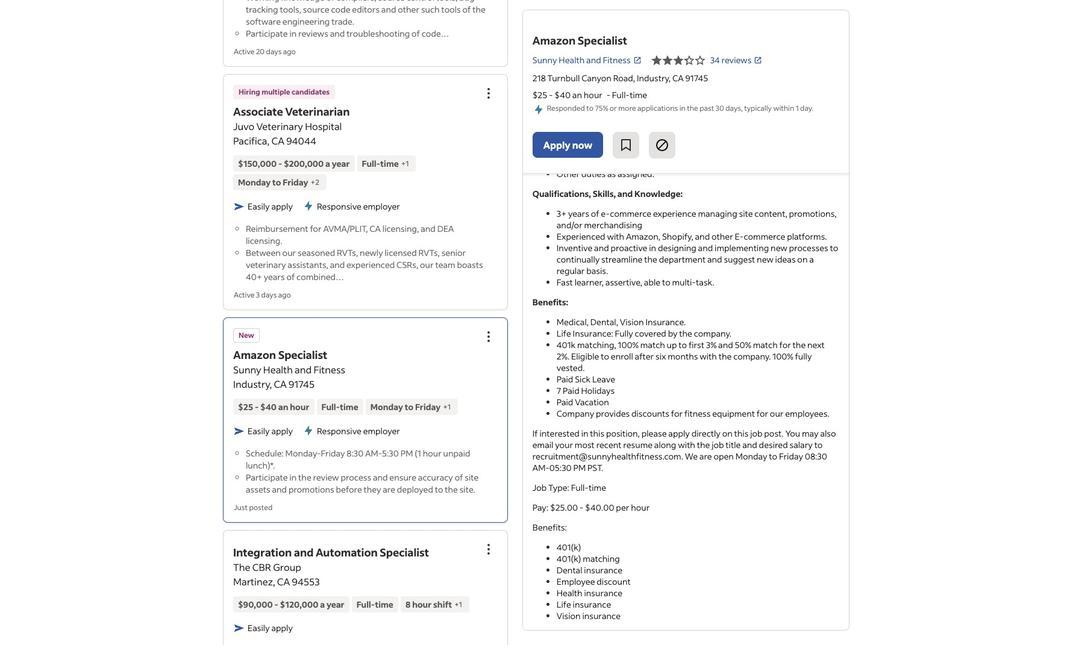 Task type: describe. For each thing, give the bounding box(es) containing it.
other inside working knowledge of compilers, source control tools, bug tracking tools, source code editors and other such tools of the software engineering trade. participate in reviews and troubleshooting of code…
[[398, 4, 419, 15]]

veterinary
[[256, 120, 303, 133]]

process
[[341, 472, 371, 483]]

the inside if interested in this position, please apply directly on this job post. you may also email your most recent resume along with the job title and desired salary to recruitment@sunnyhealthfitness.com. we are open monday to friday 08:30 am-05:30 pm pst.
[[697, 439, 710, 451]]

your
[[555, 439, 573, 451]]

on inside 3+ years of e-commerce experience managing site content, promotions, and/or merchandising experienced with amazon, shopify, and other e-commerce platforms. inventive and proactive in designing and implementing new processes to continually streamline the department and suggest new ideas on a regular basis. fast learner, assertive, able to multi-task.
[[798, 254, 808, 265]]

years inside reimbursement for avma/plit, ca licensing, and dea licensing. between our seasoned rvts, newly licensed rvts, senior veterinary assistants, and experienced csrs, our team boasts 40+ years of combined…
[[264, 271, 285, 283]]

for inside reimbursement for avma/plit, ca licensing, and dea licensing. between our seasoned rvts, newly licensed rvts, senior veterinary assistants, and experienced csrs, our team boasts 40+ years of combined…
[[310, 223, 322, 234]]

accuracy
[[418, 472, 453, 483]]

- for $25 - $40 an hour
[[255, 401, 259, 413]]

job actions for associate veterinarian is collapsed image
[[481, 86, 496, 101]]

friday inside if interested in this position, please apply directly on this job post. you may also email your most recent resume along with the job title and desired salary to recruitment@sunnyhealthfitness.com. we are open monday to friday 08:30 am-05:30 pm pst.
[[779, 451, 803, 462]]

easily apply for associate
[[248, 200, 293, 212]]

road,
[[613, 72, 635, 84]]

shopify,
[[662, 231, 693, 242]]

full-time for industry, ca 91745
[[322, 401, 358, 413]]

next
[[808, 339, 825, 351]]

hour right 8
[[412, 599, 432, 610]]

+ inside full-time + 1
[[401, 159, 406, 168]]

and right editors
[[381, 4, 396, 15]]

pst.
[[588, 462, 603, 474]]

to inside schedule: monday-friday 8:30 am-5:30 pm (1 hour unpaid lunch)*. participate in the review process and ensure accuracy of site assets and promotions before they are deployed to the site.
[[435, 484, 443, 495]]

also
[[820, 428, 836, 439]]

$200,000
[[284, 158, 324, 169]]

participate inside schedule: monday-friday 8:30 am-5:30 pm (1 hour unpaid lunch)*. participate in the review process and ensure accuracy of site assets and promotions before they are deployed to the site.
[[246, 472, 288, 483]]

proactive
[[611, 242, 648, 254]]

0 vertical spatial company.
[[694, 328, 732, 339]]

94553
[[292, 576, 320, 588]]

8
[[405, 599, 411, 610]]

just
[[234, 503, 248, 512]]

1 vertical spatial tools,
[[280, 4, 301, 15]]

am- inside schedule: monday-friday 8:30 am-5:30 pm (1 hour unpaid lunch)*. participate in the review process and ensure accuracy of site assets and promotions before they are deployed to the site.
[[365, 448, 382, 459]]

new left the ideas
[[757, 254, 774, 265]]

the left next
[[793, 339, 806, 351]]

and up combined…
[[330, 259, 345, 271]]

2%.
[[557, 351, 570, 362]]

of inside reimbursement for avma/plit, ca licensing, and dea licensing. between our seasoned rvts, newly licensed rvts, senior veterinary assistants, and experienced csrs, our team boasts 40+ years of combined…
[[286, 271, 295, 283]]

for left fitness
[[671, 408, 683, 419]]

1 inside 8 hour shift + 1
[[459, 600, 462, 609]]

and right designing
[[698, 242, 713, 254]]

up
[[667, 339, 677, 351]]

75%
[[595, 104, 608, 113]]

- for $150,000 - $200,000 a year
[[278, 158, 282, 169]]

job actions for integration and automation specialist is collapsed image
[[481, 542, 496, 557]]

3+ years of e-commerce experience managing site content, promotions, and/or merchandising experienced with amazon, shopify, and other e-commerce platforms. inventive and proactive in designing and implementing new processes to continually streamline the department and suggest new ideas on a regular basis. fast learner, assertive, able to multi-task.
[[557, 208, 838, 288]]

and left dea
[[421, 223, 436, 234]]

vision inside 401(k) 401(k) matching dental insurance employee discount health insurance life insurance vision insurance
[[557, 610, 581, 622]]

$25 for $25 - $40 an hour
[[238, 401, 253, 413]]

shift
[[433, 599, 452, 610]]

knowledge
[[281, 0, 325, 3]]

0 horizontal spatial 100%
[[618, 339, 639, 351]]

2 match from the left
[[753, 339, 778, 351]]

8:30
[[347, 448, 364, 459]]

91745 for 218 turnbull canyon road, industry, ca 91745
[[686, 72, 708, 84]]

recent
[[596, 439, 622, 451]]

within
[[773, 104, 794, 113]]

$25 for $25 - $40 an hour - full-time
[[533, 89, 547, 101]]

ca inside juvo veterinary hospital pacifica, ca 94044
[[271, 134, 284, 147]]

site.
[[460, 484, 475, 495]]

apply now
[[543, 138, 592, 151]]

turnbull
[[548, 72, 580, 84]]

days for 40+
[[261, 290, 277, 300]]

pm inside schedule: monday-friday 8:30 am-5:30 pm (1 hour unpaid lunch)*. participate in the review process and ensure accuracy of site assets and promotions before they are deployed to the site.
[[401, 448, 413, 459]]

new left processes
[[771, 242, 788, 254]]

2 this from the left
[[734, 428, 749, 439]]

on inside if interested in this position, please apply directly on this job post. you may also email your most recent resume along with the job title and desired salary to recruitment@sunnyhealthfitness.com. we are open monday to friday 08:30 am-05:30 pm pst.
[[722, 428, 733, 439]]

insurance right "dental"
[[584, 565, 623, 576]]

and right skills,
[[618, 188, 633, 199]]

canyon
[[582, 72, 612, 84]]

code
[[331, 4, 350, 15]]

paid right 7 at the right of page
[[563, 385, 580, 397]]

automation
[[316, 545, 378, 560]]

software
[[246, 16, 281, 27]]

0 vertical spatial our
[[282, 247, 296, 259]]

5:30
[[382, 448, 399, 459]]

0 horizontal spatial source
[[303, 4, 329, 15]]

for left fully
[[780, 339, 791, 351]]

not interested image
[[655, 138, 670, 153]]

an for $25 - $40 an hour
[[278, 401, 288, 413]]

of inside schedule: monday-friday 8:30 am-5:30 pm (1 hour unpaid lunch)*. participate in the review process and ensure accuracy of site assets and promotions before they are deployed to the site.
[[455, 472, 463, 483]]

active 3 days ago
[[234, 290, 291, 300]]

of left code…
[[412, 28, 420, 39]]

are inside schedule: monday-friday 8:30 am-5:30 pm (1 hour unpaid lunch)*. participate in the review process and ensure accuracy of site assets and promotions before they are deployed to the site.
[[383, 484, 395, 495]]

apply up the reimbursement at the top of the page
[[271, 200, 293, 212]]

an for $25 - $40 an hour - full-time
[[572, 89, 582, 101]]

implementing
[[715, 242, 769, 254]]

year for pacifica, ca 94044
[[332, 158, 350, 169]]

pay: $25.00 - $40.00 per hour
[[533, 502, 650, 513]]

0 vertical spatial tools,
[[436, 0, 458, 3]]

streamline
[[601, 254, 643, 265]]

0 horizontal spatial job
[[712, 439, 724, 451]]

integration and automation specialist button
[[233, 545, 429, 560]]

in left past
[[680, 104, 686, 113]]

seasoned
[[298, 247, 335, 259]]

the right 3%
[[719, 351, 732, 362]]

open
[[714, 451, 734, 462]]

trade.
[[332, 16, 354, 27]]

monday for associate veterinarian
[[238, 177, 271, 188]]

years inside 3+ years of e-commerce experience managing site content, promotions, and/or merchandising experienced with amazon, shopify, and other e-commerce platforms. inventive and proactive in designing and implementing new processes to continually streamline the department and suggest new ideas on a regular basis. fast learner, assertive, able to multi-task.
[[568, 208, 589, 219]]

1 horizontal spatial source
[[378, 0, 405, 3]]

veterinary
[[246, 259, 286, 271]]

full-time for martinez, ca 94553
[[357, 599, 393, 610]]

amazon,
[[626, 231, 661, 242]]

hour up "75%"
[[584, 89, 603, 101]]

monday to friday + 1
[[370, 401, 451, 413]]

and down trade.
[[330, 28, 345, 39]]

pm inside if interested in this position, please apply directly on this job post. you may also email your most recent resume along with the job title and desired salary to recruitment@sunnyhealthfitness.com. we are open monday to friday 08:30 am-05:30 pm pst.
[[573, 462, 586, 474]]

2 401(k) from the top
[[557, 553, 581, 565]]

schedule: for schedule: monday-friday 8:30 am-5:30 pm (1 hour unpaid lunch)*. participate in the review process and ensure accuracy of site assets and promotions before they are deployed to the site.
[[246, 448, 284, 459]]

employer for veterinarian
[[363, 201, 400, 212]]

the left past
[[687, 104, 698, 113]]

reimbursement for avma/plit, ca licensing, and dea licensing. between our seasoned rvts, newly licensed rvts, senior veterinary assistants, and experienced csrs, our team boasts 40+ years of combined…
[[246, 223, 483, 283]]

and up canyon
[[586, 54, 601, 66]]

and inside integration and automation specialist the cbr group martinez, ca 94553
[[294, 545, 314, 560]]

of inside 3+ years of e-commerce experience managing site content, promotions, and/or merchandising experienced with amazon, shopify, and other e-commerce platforms. inventive and proactive in designing and implementing new processes to continually streamline the department and suggest new ideas on a regular basis. fast learner, assertive, able to multi-task.
[[591, 208, 599, 219]]

20
[[256, 47, 265, 56]]

day.
[[800, 104, 814, 113]]

- up or
[[607, 89, 610, 101]]

+ for sunny health and fitness
[[443, 402, 448, 411]]

fast
[[557, 277, 573, 288]]

1 vertical spatial our
[[420, 259, 434, 271]]

sunny for sunny health and fitness
[[533, 54, 557, 66]]

2 rvts, from the left
[[419, 247, 440, 259]]

of down the bug
[[463, 4, 471, 15]]

senior
[[442, 247, 466, 259]]

218 turnbull canyon road, industry, ca 91745
[[533, 72, 708, 84]]

- for $90,000 - $120,000 a year
[[274, 599, 278, 610]]

we
[[685, 451, 698, 462]]

and inside 'medical, dental, vision insurance. life insurance: fully covered by the company. 401k matching, 100% match up to first 3% and 50% match for the next 2%. eligible to enroll after six months with the company. 100% fully vested. paid sick leave 7 paid holidays paid vacation company provides discounts for fitness equipment for our employees.'
[[718, 339, 733, 351]]

apply down $90,000 - $120,000 a year
[[271, 623, 293, 634]]

paid left sick
[[557, 374, 573, 385]]

per
[[616, 502, 629, 513]]

1 vertical spatial company.
[[733, 351, 771, 362]]

0 horizontal spatial commerce
[[610, 208, 652, 219]]

employer for specialist
[[363, 425, 400, 437]]

control
[[406, 0, 435, 3]]

e-
[[735, 231, 744, 242]]

working
[[246, 0, 279, 3]]

the left site.
[[445, 484, 458, 495]]

recruitment@sunnyhealthfitness.com.
[[533, 451, 683, 462]]

ago for reviews
[[283, 47, 296, 56]]

am- inside if interested in this position, please apply directly on this job post. you may also email your most recent resume along with the job title and desired salary to recruitment@sunnyhealthfitness.com. we are open monday to friday 08:30 am-05:30 pm pst.
[[533, 462, 549, 474]]

content,
[[755, 208, 787, 219]]

health for sunny health and fitness
[[559, 54, 585, 66]]

past
[[700, 104, 714, 113]]

processes
[[789, 242, 828, 254]]

monday to friday + 2
[[238, 177, 319, 188]]

vested.
[[557, 362, 585, 374]]

holidays
[[581, 385, 615, 397]]

interested
[[540, 428, 580, 439]]

a inside 3+ years of e-commerce experience managing site content, promotions, and/or merchandising experienced with amazon, shopify, and other e-commerce platforms. inventive and proactive in designing and implementing new processes to continually streamline the department and suggest new ideas on a regular basis. fast learner, assertive, able to multi-task.
[[809, 254, 814, 265]]

other duties as assigned.
[[557, 168, 654, 180]]

hiring
[[239, 87, 260, 96]]

newly
[[360, 247, 383, 259]]

experienced
[[347, 259, 395, 271]]

paid left vacation
[[557, 397, 573, 408]]

merchandising
[[584, 219, 642, 231]]

the right by
[[679, 328, 692, 339]]

save this job image
[[619, 138, 633, 153]]

+ for the cbr group
[[454, 600, 459, 609]]

401(k) 401(k) matching dental insurance employee discount health insurance life insurance vision insurance
[[557, 542, 631, 622]]

1 horizontal spatial amazon specialist
[[533, 33, 627, 48]]

- right '$25.00'
[[580, 502, 584, 513]]

directly
[[692, 428, 721, 439]]

are inside if interested in this position, please apply directly on this job post. you may also email your most recent resume along with the job title and desired salary to recruitment@sunnyhealthfitness.com. we are open monday to friday 08:30 am-05:30 pm pst.
[[700, 451, 712, 462]]

monday for amazon specialist
[[370, 401, 403, 413]]

apply down $25 - $40 an hour
[[271, 425, 293, 437]]

fitness for sunny health and fitness industry, ca 91745
[[314, 363, 345, 376]]

1 rvts, from the left
[[337, 247, 358, 259]]

1 horizontal spatial job
[[750, 428, 763, 439]]

multiple
[[262, 87, 290, 96]]

as
[[607, 168, 616, 180]]

responsive for specialist
[[317, 425, 362, 437]]

sunny for sunny health and fitness industry, ca 91745
[[233, 363, 261, 376]]

assets
[[246, 484, 270, 495]]

continually
[[557, 254, 600, 265]]

insurance down matching
[[584, 588, 623, 599]]

7
[[557, 385, 561, 397]]

$40.00
[[585, 502, 614, 513]]

1 benefits: from the top
[[533, 296, 568, 308]]

of up code
[[326, 0, 335, 3]]

fitness for sunny health and fitness
[[603, 54, 631, 66]]

with inside if interested in this position, please apply directly on this job post. you may also email your most recent resume along with the job title and desired salary to recruitment@sunnyhealthfitness.com. we are open monday to friday 08:30 am-05:30 pm pst.
[[678, 439, 695, 451]]

hour down sunny health and fitness industry, ca 91745
[[290, 401, 309, 413]]

0 horizontal spatial specialist
[[278, 348, 327, 362]]

skills,
[[593, 188, 616, 199]]

veterinarian
[[285, 104, 350, 119]]

dental,
[[590, 316, 618, 328]]

designing
[[658, 242, 697, 254]]

medical, dental, vision insurance. life insurance: fully covered by the company. 401k matching, 100% match up to first 3% and 50% match for the next 2%. eligible to enroll after six months with the company. 100% fully vested. paid sick leave 7 paid holidays paid vacation company provides discounts for fitness equipment for our employees.
[[557, 316, 830, 419]]

before
[[336, 484, 362, 495]]

0 vertical spatial amazon
[[533, 33, 576, 48]]

site inside 3+ years of e-commerce experience managing site content, promotions, and/or merchandising experienced with amazon, shopify, and other e-commerce platforms. inventive and proactive in designing and implementing new processes to continually streamline the department and suggest new ideas on a regular basis. fast learner, assertive, able to multi-task.
[[739, 208, 753, 219]]

and/or
[[557, 219, 583, 231]]

schedule: for schedule:
[[533, 630, 570, 642]]



Task type: locate. For each thing, give the bounding box(es) containing it.
94044
[[286, 134, 316, 147]]

vision
[[620, 316, 644, 328], [557, 610, 581, 622]]

position,
[[606, 428, 640, 439]]

1 horizontal spatial this
[[734, 428, 749, 439]]

martinez,
[[233, 576, 275, 588]]

our up assistants, at the left of the page
[[282, 247, 296, 259]]

1 responsive from the top
[[317, 201, 362, 212]]

8 hour shift + 1
[[405, 599, 462, 610]]

ago right the 3
[[278, 290, 291, 300]]

1 vertical spatial ago
[[278, 290, 291, 300]]

combined…
[[297, 271, 344, 283]]

1 vertical spatial vision
[[557, 610, 581, 622]]

a for pacifica, ca 94044
[[325, 158, 330, 169]]

2
[[315, 177, 319, 187]]

this up recruitment@sunnyhealthfitness.com. in the bottom of the page
[[590, 428, 605, 439]]

years down veterinary at the left top
[[264, 271, 285, 283]]

and up they
[[373, 472, 388, 483]]

responsive employer for amazon specialist
[[317, 425, 400, 437]]

hour right 'per'
[[631, 502, 650, 513]]

specialist up 8
[[380, 545, 429, 560]]

participate down software at left top
[[246, 28, 288, 39]]

matching
[[583, 553, 620, 565]]

1 inside monday to friday + 1
[[448, 402, 451, 411]]

0 horizontal spatial our
[[282, 247, 296, 259]]

please
[[642, 428, 667, 439]]

0 vertical spatial responsive employer
[[317, 201, 400, 212]]

ca down 3.2 out of 5 stars image
[[672, 72, 684, 84]]

pm left pst.
[[573, 462, 586, 474]]

friday for am-
[[321, 448, 345, 459]]

0 vertical spatial year
[[332, 158, 350, 169]]

0 vertical spatial $25
[[533, 89, 547, 101]]

reviews down engineering
[[298, 28, 328, 39]]

in inside 3+ years of e-commerce experience managing site content, promotions, and/or merchandising experienced with amazon, shopify, and other e-commerce platforms. inventive and proactive in designing and implementing new processes to continually streamline the department and suggest new ideas on a regular basis. fast learner, assertive, able to multi-task.
[[649, 242, 656, 254]]

91745 up $25 - $40 an hour
[[289, 378, 315, 391]]

or
[[610, 104, 617, 113]]

working knowledge of compilers, source control tools, bug tracking tools, source code editors and other such tools of the software engineering trade. participate in reviews and troubleshooting of code…
[[246, 0, 486, 39]]

specialist inside integration and automation specialist the cbr group martinez, ca 94553
[[380, 545, 429, 560]]

100% left fully
[[773, 351, 793, 362]]

reviews inside working knowledge of compilers, source control tools, bug tracking tools, source code editors and other such tools of the software engineering trade. participate in reviews and troubleshooting of code…
[[298, 28, 328, 39]]

discount
[[597, 576, 631, 588]]

0 horizontal spatial schedule:
[[246, 448, 284, 459]]

2 horizontal spatial with
[[700, 351, 717, 362]]

0 vertical spatial commerce
[[610, 208, 652, 219]]

amazon
[[533, 33, 576, 48], [233, 348, 276, 362]]

2 horizontal spatial monday
[[736, 451, 767, 462]]

and inside if interested in this position, please apply directly on this job post. you may also email your most recent resume along with the job title and desired salary to recruitment@sunnyhealthfitness.com. we are open monday to friday 08:30 am-05:30 pm pst.
[[743, 439, 757, 451]]

you
[[785, 428, 800, 439]]

1 horizontal spatial schedule:
[[533, 630, 570, 642]]

days for reviews
[[266, 47, 282, 56]]

and right assets
[[272, 484, 287, 495]]

responsive for veterinarian
[[317, 201, 362, 212]]

2 easily apply from the top
[[248, 425, 293, 437]]

2 vertical spatial easily
[[248, 623, 270, 634]]

by
[[668, 328, 678, 339]]

apply
[[271, 200, 293, 212], [271, 425, 293, 437], [669, 428, 690, 439], [271, 623, 293, 634]]

an down sunny health and fitness industry, ca 91745
[[278, 401, 288, 413]]

responsive employer for associate veterinarian
[[317, 201, 400, 212]]

1 vertical spatial amazon
[[233, 348, 276, 362]]

in right proactive at top
[[649, 242, 656, 254]]

for up post.
[[757, 408, 768, 419]]

ago for 40+
[[278, 290, 291, 300]]

1 easily from the top
[[248, 200, 270, 212]]

easily for amazon
[[248, 425, 270, 437]]

$40 for $25 - $40 an hour - full-time
[[555, 89, 571, 101]]

our inside 'medical, dental, vision insurance. life insurance: fully covered by the company. 401k matching, 100% match up to first 3% and 50% match for the next 2%. eligible to enroll after six months with the company. 100% fully vested. paid sick leave 7 paid holidays paid vacation company provides discounts for fitness equipment for our employees.'
[[770, 408, 784, 419]]

0 horizontal spatial company.
[[694, 328, 732, 339]]

2 active from the top
[[234, 290, 255, 300]]

site inside schedule: monday-friday 8:30 am-5:30 pm (1 hour unpaid lunch)*. participate in the review process and ensure accuracy of site assets and promotions before they are deployed to the site.
[[465, 472, 479, 483]]

1 vertical spatial other
[[712, 231, 733, 242]]

0 vertical spatial 91745
[[686, 72, 708, 84]]

$40 for $25 - $40 an hour
[[260, 401, 277, 413]]

- for $25 - $40 an hour - full-time
[[549, 89, 553, 101]]

1 vertical spatial responsive employer
[[317, 425, 400, 437]]

easily down $25 - $40 an hour
[[248, 425, 270, 437]]

0 horizontal spatial reviews
[[298, 28, 328, 39]]

participate inside working knowledge of compilers, source control tools, bug tracking tools, source code editors and other such tools of the software engineering trade. participate in reviews and troubleshooting of code…
[[246, 28, 288, 39]]

1 vertical spatial are
[[383, 484, 395, 495]]

0 vertical spatial responsive
[[317, 201, 362, 212]]

2 horizontal spatial specialist
[[578, 33, 627, 48]]

active for participate in reviews and troubleshooting of code…
[[234, 47, 255, 56]]

days right 20
[[266, 47, 282, 56]]

friday down you
[[779, 451, 803, 462]]

health inside 401(k) 401(k) matching dental insurance employee discount health insurance life insurance vision insurance
[[557, 588, 583, 599]]

commerce up amazon, at top
[[610, 208, 652, 219]]

of down assistants, at the left of the page
[[286, 271, 295, 283]]

leave
[[592, 374, 615, 385]]

0 vertical spatial site
[[739, 208, 753, 219]]

lunch)*.
[[246, 460, 275, 471]]

friday for 1
[[415, 401, 441, 413]]

1 vertical spatial sunny
[[233, 363, 261, 376]]

$40 down sunny health and fitness industry, ca 91745
[[260, 401, 277, 413]]

1 vertical spatial participate
[[246, 472, 288, 483]]

on right the ideas
[[798, 254, 808, 265]]

1 vertical spatial fitness
[[314, 363, 345, 376]]

0 vertical spatial are
[[700, 451, 712, 462]]

match right 50%
[[753, 339, 778, 351]]

a for martinez, ca 94553
[[320, 599, 325, 610]]

1 horizontal spatial am-
[[533, 462, 549, 474]]

pm
[[401, 448, 413, 459], [573, 462, 586, 474]]

0 horizontal spatial on
[[722, 428, 733, 439]]

1 employer from the top
[[363, 201, 400, 212]]

rvts, up "team"
[[419, 247, 440, 259]]

knowledge:
[[635, 188, 683, 199]]

csrs,
[[397, 259, 418, 271]]

0 horizontal spatial pm
[[401, 448, 413, 459]]

company. right 3%
[[733, 351, 771, 362]]

life inside 'medical, dental, vision insurance. life insurance: fully covered by the company. 401k matching, 100% match up to first 3% and 50% match for the next 2%. eligible to enroll after six months with the company. 100% fully vested. paid sick leave 7 paid holidays paid vacation company provides discounts for fitness equipment for our employees.'
[[557, 328, 571, 339]]

benefits: down pay:
[[533, 522, 567, 533]]

responsive up 8:30
[[317, 425, 362, 437]]

and inside sunny health and fitness industry, ca 91745
[[295, 363, 312, 376]]

other inside 3+ years of e-commerce experience managing site content, promotions, and/or merchandising experienced with amazon, shopify, and other e-commerce platforms. inventive and proactive in designing and implementing new processes to continually streamline the department and suggest new ideas on a regular basis. fast learner, assertive, able to multi-task.
[[712, 231, 733, 242]]

hiring multiple candidates
[[239, 87, 330, 96]]

40+
[[246, 271, 262, 283]]

active
[[234, 47, 255, 56], [234, 290, 255, 300]]

hour inside schedule: monday-friday 8:30 am-5:30 pm (1 hour unpaid lunch)*. participate in the review process and ensure accuracy of site assets and promotions before they are deployed to the site.
[[423, 448, 442, 459]]

schedule: down employee
[[533, 630, 570, 642]]

1 horizontal spatial tools,
[[436, 0, 458, 3]]

0 vertical spatial participate
[[246, 28, 288, 39]]

benefits: down fast
[[533, 296, 568, 308]]

on down equipment
[[722, 428, 733, 439]]

with inside 'medical, dental, vision insurance. life insurance: fully covered by the company. 401k matching, 100% match up to first 3% and 50% match for the next 2%. eligible to enroll after six months with the company. 100% fully vested. paid sick leave 7 paid holidays paid vacation company provides discounts for fitness equipment for our employees.'
[[700, 351, 717, 362]]

0 horizontal spatial with
[[607, 231, 624, 242]]

1 vertical spatial year
[[327, 599, 345, 610]]

ago
[[283, 47, 296, 56], [278, 290, 291, 300]]

duties
[[582, 168, 606, 180]]

0 horizontal spatial sunny
[[233, 363, 261, 376]]

covered
[[635, 328, 666, 339]]

dental
[[557, 565, 582, 576]]

job actions for amazon specialist is collapsed image
[[481, 330, 496, 344]]

in down engineering
[[290, 28, 297, 39]]

years
[[568, 208, 589, 219], [264, 271, 285, 283]]

0 vertical spatial a
[[325, 158, 330, 169]]

licensed
[[385, 247, 417, 259]]

1 horizontal spatial on
[[798, 254, 808, 265]]

and right shopify,
[[695, 231, 710, 242]]

six
[[656, 351, 666, 362]]

1 vertical spatial 91745
[[289, 378, 315, 391]]

$150,000
[[238, 158, 277, 169]]

$25 down the 218
[[533, 89, 547, 101]]

responsive
[[317, 201, 362, 212], [317, 425, 362, 437]]

0 vertical spatial am-
[[365, 448, 382, 459]]

applications
[[638, 104, 678, 113]]

3
[[256, 290, 260, 300]]

commerce
[[610, 208, 652, 219], [744, 231, 785, 242]]

+ inside monday to friday + 1
[[443, 402, 448, 411]]

0 horizontal spatial tools,
[[280, 4, 301, 15]]

year right the $200,000 at the left of the page
[[332, 158, 350, 169]]

91745 for sunny health and fitness industry, ca 91745
[[289, 378, 315, 391]]

after
[[635, 351, 654, 362]]

1 horizontal spatial an
[[572, 89, 582, 101]]

3 easily from the top
[[248, 623, 270, 634]]

amazon up sunny health and fitness
[[533, 33, 576, 48]]

1 vertical spatial pm
[[573, 462, 586, 474]]

2 benefits: from the top
[[533, 522, 567, 533]]

now
[[572, 138, 592, 151]]

34 reviews link
[[710, 54, 763, 66]]

life inside 401(k) 401(k) matching dental insurance employee discount health insurance life insurance vision insurance
[[557, 599, 571, 610]]

sunny health and fitness link
[[533, 54, 642, 67]]

easily apply for amazon
[[248, 425, 293, 437]]

fitness inside sunny health and fitness industry, ca 91745
[[314, 363, 345, 376]]

1 horizontal spatial other
[[712, 231, 733, 242]]

08:30
[[805, 451, 827, 462]]

0 vertical spatial with
[[607, 231, 624, 242]]

amazon specialist
[[533, 33, 627, 48], [233, 348, 327, 362]]

0 horizontal spatial are
[[383, 484, 395, 495]]

editors
[[352, 4, 380, 15]]

1 active from the top
[[234, 47, 255, 56]]

2 vertical spatial monday
[[736, 451, 767, 462]]

are right they
[[383, 484, 395, 495]]

hour right (1
[[423, 448, 442, 459]]

3 easily apply from the top
[[248, 623, 293, 634]]

+ inside 8 hour shift + 1
[[454, 600, 459, 609]]

0 horizontal spatial $40
[[260, 401, 277, 413]]

1 participate from the top
[[246, 28, 288, 39]]

a right '$120,000'
[[320, 599, 325, 610]]

ca inside reimbursement for avma/plit, ca licensing, and dea licensing. between our seasoned rvts, newly licensed rvts, senior veterinary assistants, and experienced csrs, our team boasts 40+ years of combined…
[[370, 223, 381, 234]]

group
[[273, 561, 301, 574]]

insurance down discount
[[582, 610, 621, 622]]

if interested in this position, please apply directly on this job post. you may also email your most recent resume along with the job title and desired salary to recruitment@sunnyhealthfitness.com. we are open monday to friday 08:30 am-05:30 pm pst.
[[533, 428, 836, 474]]

1 vertical spatial $40
[[260, 401, 277, 413]]

0 horizontal spatial this
[[590, 428, 605, 439]]

a right the $200,000 at the left of the page
[[325, 158, 330, 169]]

2 horizontal spatial our
[[770, 408, 784, 419]]

91745 inside sunny health and fitness industry, ca 91745
[[289, 378, 315, 391]]

boasts
[[457, 259, 483, 271]]

the up promotions
[[298, 472, 311, 483]]

year right '$120,000'
[[327, 599, 345, 610]]

0 vertical spatial easily apply
[[248, 200, 293, 212]]

company
[[557, 408, 594, 419]]

0 horizontal spatial a
[[320, 599, 325, 610]]

1 vertical spatial full-time
[[357, 599, 393, 610]]

amazon specialist up sunny health and fitness
[[533, 33, 627, 48]]

e-
[[601, 208, 610, 219]]

1 horizontal spatial $40
[[555, 89, 571, 101]]

$40 up responded
[[555, 89, 571, 101]]

in up promotions
[[290, 472, 297, 483]]

0 vertical spatial full-time
[[322, 401, 358, 413]]

the
[[233, 561, 250, 574]]

such
[[421, 4, 440, 15]]

friday for 2
[[283, 177, 308, 188]]

$25 down sunny health and fitness industry, ca 91745
[[238, 401, 253, 413]]

vision inside 'medical, dental, vision insurance. life insurance: fully covered by the company. 401k matching, 100% match up to first 3% and 50% match for the next 2%. eligible to enroll after six months with the company. 100% fully vested. paid sick leave 7 paid holidays paid vacation company provides discounts for fitness equipment for our employees.'
[[620, 316, 644, 328]]

ca inside integration and automation specialist the cbr group martinez, ca 94553
[[277, 576, 290, 588]]

unpaid
[[443, 448, 470, 459]]

2 responsive from the top
[[317, 425, 362, 437]]

employer up 5:30
[[363, 425, 400, 437]]

100% right the matching,
[[618, 339, 639, 351]]

monday right open
[[736, 451, 767, 462]]

1 horizontal spatial reviews
[[722, 54, 752, 66]]

life down employee
[[557, 599, 571, 610]]

this
[[590, 428, 605, 439], [734, 428, 749, 439]]

along
[[654, 439, 676, 451]]

1 easily apply from the top
[[248, 200, 293, 212]]

equipment
[[712, 408, 755, 419]]

+ inside monday to friday + 2
[[311, 177, 315, 187]]

0 vertical spatial health
[[559, 54, 585, 66]]

apply now button
[[533, 132, 603, 158]]

0 vertical spatial other
[[398, 4, 419, 15]]

with up the streamline
[[607, 231, 624, 242]]

in inside working knowledge of compilers, source control tools, bug tracking tools, source code editors and other such tools of the software engineering trade. participate in reviews and troubleshooting of code…
[[290, 28, 297, 39]]

source up editors
[[378, 0, 405, 3]]

active left 20
[[234, 47, 255, 56]]

job left title
[[712, 439, 724, 451]]

05:30
[[549, 462, 572, 474]]

life
[[557, 328, 571, 339], [557, 599, 571, 610]]

0 horizontal spatial $25
[[238, 401, 253, 413]]

qualifications,
[[533, 188, 591, 199]]

with inside 3+ years of e-commerce experience managing site content, promotions, and/or merchandising experienced with amazon, shopify, and other e-commerce platforms. inventive and proactive in designing and implementing new processes to continually streamline the department and suggest new ideas on a regular basis. fast learner, assertive, able to multi-task.
[[607, 231, 624, 242]]

1 horizontal spatial commerce
[[744, 231, 785, 242]]

in inside schedule: monday-friday 8:30 am-5:30 pm (1 hour unpaid lunch)*. participate in the review process and ensure accuracy of site assets and promotions before they are deployed to the site.
[[290, 472, 297, 483]]

1 horizontal spatial $25
[[533, 89, 547, 101]]

health inside sunny health and fitness industry, ca 91745
[[263, 363, 293, 376]]

may
[[802, 428, 819, 439]]

ca down group
[[277, 576, 290, 588]]

ca up newly
[[370, 223, 381, 234]]

juvo
[[233, 120, 254, 133]]

0 horizontal spatial amazon specialist
[[233, 348, 327, 362]]

for
[[310, 223, 322, 234], [780, 339, 791, 351], [671, 408, 683, 419], [757, 408, 768, 419]]

1 horizontal spatial match
[[753, 339, 778, 351]]

commerce down content,
[[744, 231, 785, 242]]

and down amazon specialist button
[[295, 363, 312, 376]]

between
[[246, 247, 281, 259]]

in inside if interested in this position, please apply directly on this job post. you may also email your most recent resume along with the job title and desired salary to recruitment@sunnyhealthfitness.com. we are open monday to friday 08:30 am-05:30 pm pst.
[[581, 428, 588, 439]]

1 horizontal spatial amazon
[[533, 33, 576, 48]]

1 vertical spatial life
[[557, 599, 571, 610]]

2 easily from the top
[[248, 425, 270, 437]]

0 vertical spatial fitness
[[603, 54, 631, 66]]

licensing,
[[383, 223, 419, 234]]

1 vertical spatial industry,
[[233, 378, 272, 391]]

1 match from the left
[[640, 339, 665, 351]]

2 participate from the top
[[246, 472, 288, 483]]

active left the 3
[[234, 290, 255, 300]]

1 inside full-time + 1
[[406, 159, 409, 168]]

year for martinez, ca 94553
[[327, 599, 345, 610]]

rvts, left newly
[[337, 247, 358, 259]]

with right months at the bottom right
[[700, 351, 717, 362]]

+ for juvo veterinary hospital
[[311, 177, 315, 187]]

and left the suggest
[[707, 254, 722, 265]]

1 vertical spatial active
[[234, 290, 255, 300]]

sunny inside sunny health and fitness industry, ca 91745
[[233, 363, 261, 376]]

amazon specialist up sunny health and fitness industry, ca 91745
[[233, 348, 327, 362]]

0 horizontal spatial site
[[465, 472, 479, 483]]

participate down lunch)*.
[[246, 472, 288, 483]]

and up group
[[294, 545, 314, 560]]

easily apply down $90,000
[[248, 623, 293, 634]]

an
[[572, 89, 582, 101], [278, 401, 288, 413]]

1 vertical spatial days
[[261, 290, 277, 300]]

apply inside if interested in this position, please apply directly on this job post. you may also email your most recent resume along with the job title and desired salary to recruitment@sunnyhealthfitness.com. we are open monday to friday 08:30 am-05:30 pm pst.
[[669, 428, 690, 439]]

amazon down "new"
[[233, 348, 276, 362]]

health for sunny health and fitness industry, ca 91745
[[263, 363, 293, 376]]

1 horizontal spatial company.
[[733, 351, 771, 362]]

full-time up 8:30
[[322, 401, 358, 413]]

sunny health and fitness industry, ca 91745
[[233, 363, 345, 391]]

$25 - $40 an hour - full-time
[[533, 89, 647, 101]]

1 horizontal spatial 100%
[[773, 351, 793, 362]]

the inside working knowledge of compilers, source control tools, bug tracking tools, source code editors and other such tools of the software engineering trade. participate in reviews and troubleshooting of code…
[[473, 4, 486, 15]]

1 horizontal spatial specialist
[[380, 545, 429, 560]]

of up site.
[[455, 472, 463, 483]]

promotions,
[[789, 208, 837, 219]]

bug
[[459, 0, 475, 3]]

1 vertical spatial on
[[722, 428, 733, 439]]

1 responsive employer from the top
[[317, 201, 400, 212]]

1 horizontal spatial with
[[678, 439, 695, 451]]

1 vertical spatial $25
[[238, 401, 253, 413]]

$25 - $40 an hour
[[238, 401, 309, 413]]

0 horizontal spatial fitness
[[314, 363, 345, 376]]

ca inside sunny health and fitness industry, ca 91745
[[274, 378, 287, 391]]

ensure
[[390, 472, 416, 483]]

to
[[586, 104, 594, 113], [272, 177, 281, 188], [830, 242, 838, 254], [662, 277, 671, 288], [679, 339, 687, 351], [601, 351, 609, 362], [405, 401, 414, 413], [815, 439, 823, 451], [769, 451, 777, 462], [435, 484, 443, 495]]

easily for associate
[[248, 200, 270, 212]]

0 vertical spatial ago
[[283, 47, 296, 56]]

health up turnbull
[[559, 54, 585, 66]]

0 vertical spatial days
[[266, 47, 282, 56]]

1 horizontal spatial are
[[700, 451, 712, 462]]

match left the up
[[640, 339, 665, 351]]

0 horizontal spatial years
[[264, 271, 285, 283]]

specialist up sunny health and fitness industry, ca 91745
[[278, 348, 327, 362]]

$120,000
[[280, 599, 318, 610]]

licensing.
[[246, 235, 282, 246]]

active 20 days ago
[[234, 47, 296, 56]]

other left e-
[[712, 231, 733, 242]]

1 horizontal spatial fitness
[[603, 54, 631, 66]]

1 vertical spatial source
[[303, 4, 329, 15]]

2 employer from the top
[[363, 425, 400, 437]]

and up basis.
[[594, 242, 609, 254]]

1 this from the left
[[590, 428, 605, 439]]

1 horizontal spatial our
[[420, 259, 434, 271]]

desired
[[759, 439, 788, 451]]

easily apply up the reimbursement at the top of the page
[[248, 200, 293, 212]]

this down equipment
[[734, 428, 749, 439]]

site up e-
[[739, 208, 753, 219]]

task.
[[696, 277, 714, 288]]

apply right please
[[669, 428, 690, 439]]

integration
[[233, 545, 292, 560]]

the inside 3+ years of e-commerce experience managing site content, promotions, and/or merchandising experienced with amazon, shopify, and other e-commerce platforms. inventive and proactive in designing and implementing new processes to continually streamline the department and suggest new ideas on a regular basis. fast learner, assertive, able to multi-task.
[[644, 254, 657, 265]]

platforms.
[[787, 231, 827, 242]]

1 vertical spatial amazon specialist
[[233, 348, 327, 362]]

1 401(k) from the top
[[557, 542, 581, 553]]

days
[[266, 47, 282, 56], [261, 290, 277, 300]]

the up able
[[644, 254, 657, 265]]

monday inside if interested in this position, please apply directly on this job post. you may also email your most recent resume along with the job title and desired salary to recruitment@sunnyhealthfitness.com. we are open monday to friday 08:30 am-05:30 pm pst.
[[736, 451, 767, 462]]

1 horizontal spatial sunny
[[533, 54, 557, 66]]

- down sunny health and fitness industry, ca 91745
[[255, 401, 259, 413]]

insurance down employee
[[573, 599, 611, 610]]

of
[[326, 0, 335, 3], [463, 4, 471, 15], [412, 28, 420, 39], [591, 208, 599, 219], [286, 271, 295, 283], [455, 472, 463, 483]]

0 vertical spatial vision
[[620, 316, 644, 328]]

0 vertical spatial life
[[557, 328, 571, 339]]

industry, right road,
[[637, 72, 671, 84]]

0 horizontal spatial match
[[640, 339, 665, 351]]

industry, for sunny health and fitness industry, ca 91745
[[233, 378, 272, 391]]

0 horizontal spatial amazon
[[233, 348, 276, 362]]

industry, for 218 turnbull canyon road, industry, ca 91745
[[637, 72, 671, 84]]

schedule: inside schedule: monday-friday 8:30 am-5:30 pm (1 hour unpaid lunch)*. participate in the review process and ensure accuracy of site assets and promotions before they are deployed to the site.
[[246, 448, 284, 459]]

50%
[[735, 339, 751, 351]]

friday inside schedule: monday-friday 8:30 am-5:30 pm (1 hour unpaid lunch)*. participate in the review process and ensure accuracy of site assets and promotions before they are deployed to the site.
[[321, 448, 345, 459]]

1 horizontal spatial industry,
[[637, 72, 671, 84]]

full-time + 1
[[362, 158, 409, 169]]

1 vertical spatial with
[[700, 351, 717, 362]]

easily up the reimbursement at the top of the page
[[248, 200, 270, 212]]

tools, up 'tools'
[[436, 0, 458, 3]]

1 horizontal spatial site
[[739, 208, 753, 219]]

2 life from the top
[[557, 599, 571, 610]]

3.2 out of 5 stars image
[[651, 53, 705, 67]]

0 vertical spatial benefits:
[[533, 296, 568, 308]]

site up site.
[[465, 472, 479, 483]]

100%
[[618, 339, 639, 351], [773, 351, 793, 362]]

responsive employer up avma/plit,
[[317, 201, 400, 212]]

industry, inside sunny health and fitness industry, ca 91745
[[233, 378, 272, 391]]

vision down employee
[[557, 610, 581, 622]]

active for between our seasoned rvts, newly licensed rvts, senior veterinary assistants, and experienced csrs, our team boasts 40+ years of combined…
[[234, 290, 255, 300]]

1 life from the top
[[557, 328, 571, 339]]

2 responsive employer from the top
[[317, 425, 400, 437]]



Task type: vqa. For each thing, say whether or not it's contained in the screenshot.
Slightly helpful
no



